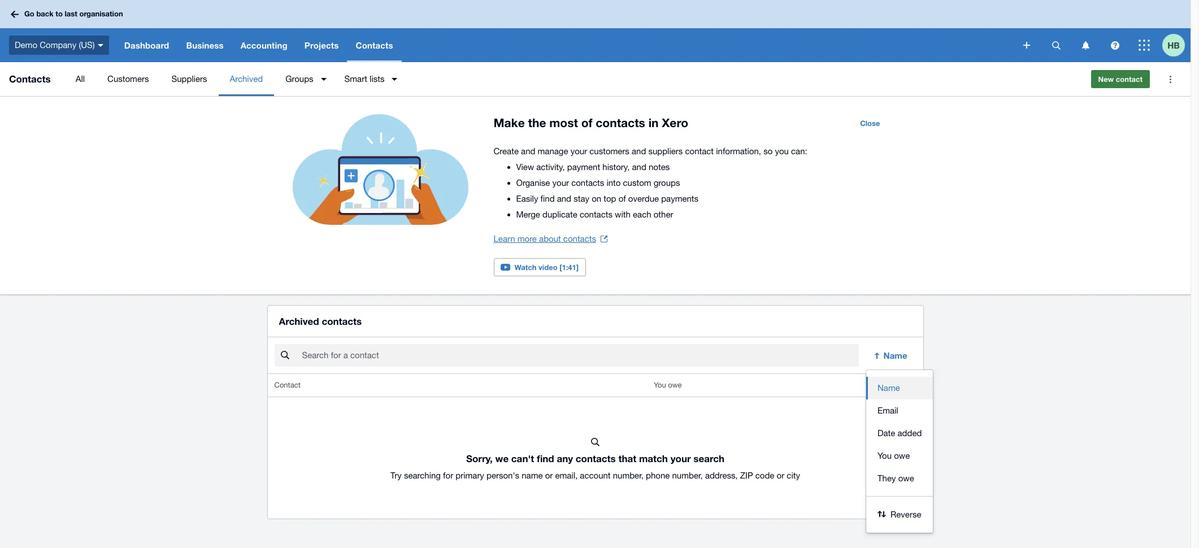 Task type: locate. For each thing, give the bounding box(es) containing it.
0 vertical spatial archived
[[230, 74, 263, 84]]

notes
[[649, 162, 670, 172]]

0 horizontal spatial contact
[[685, 146, 714, 156]]

all
[[76, 74, 85, 84]]

contacts down demo
[[9, 73, 51, 85]]

you
[[654, 381, 666, 390], [878, 451, 892, 461]]

they up 'email'
[[885, 381, 901, 390]]

organisation
[[79, 9, 123, 18]]

navigation
[[116, 28, 1016, 62]]

list box containing name
[[867, 370, 933, 497]]

1 horizontal spatial svg image
[[1082, 41, 1089, 49]]

contacts
[[596, 116, 645, 130], [572, 178, 604, 188], [580, 210, 613, 219], [563, 234, 596, 244], [322, 315, 362, 327], [576, 453, 616, 465]]

archived inside button
[[230, 74, 263, 84]]

1 vertical spatial you
[[878, 451, 892, 461]]

number, down that
[[613, 471, 644, 481]]

your up payment
[[571, 146, 587, 156]]

learn more about contacts link
[[494, 231, 608, 247]]

contacts up lists
[[356, 40, 393, 50]]

your right match
[[671, 453, 691, 465]]

sorry, we can't find any contacts that match your search
[[466, 453, 725, 465]]

lists
[[370, 74, 385, 84]]

they owe down you owe button
[[878, 474, 914, 483]]

contact inside button
[[1116, 75, 1143, 84]]

1 horizontal spatial or
[[777, 471, 785, 481]]

1 vertical spatial your
[[553, 178, 569, 188]]

1 horizontal spatial contact
[[1116, 75, 1143, 84]]

they down you owe button
[[878, 474, 896, 483]]

sorry,
[[466, 453, 493, 465]]

groups
[[654, 178, 680, 188]]

name button
[[867, 377, 933, 400]]

1 vertical spatial contact
[[685, 146, 714, 156]]

1 horizontal spatial number,
[[672, 471, 703, 481]]

more
[[518, 234, 537, 244]]

search
[[694, 453, 725, 465]]

groups
[[286, 74, 313, 84]]

menu
[[64, 62, 1082, 96]]

number,
[[613, 471, 644, 481], [672, 471, 703, 481]]

name button
[[866, 344, 917, 367]]

0 vertical spatial name
[[884, 351, 907, 361]]

find up duplicate
[[541, 194, 555, 203]]

2 horizontal spatial your
[[671, 453, 691, 465]]

0 horizontal spatial of
[[581, 116, 593, 130]]

you owe inside button
[[878, 451, 910, 461]]

customers
[[107, 74, 149, 84]]

new
[[1099, 75, 1114, 84]]

hb
[[1168, 40, 1180, 50]]

or
[[545, 471, 553, 481], [777, 471, 785, 481]]

0 vertical spatial you owe
[[654, 381, 682, 390]]

1 horizontal spatial your
[[571, 146, 587, 156]]

0 vertical spatial your
[[571, 146, 587, 156]]

1 vertical spatial archived
[[279, 315, 319, 327]]

1 horizontal spatial contacts
[[356, 40, 393, 50]]

organise your contacts into custom groups
[[516, 178, 680, 188]]

or left city on the bottom of page
[[777, 471, 785, 481]]

or right name
[[545, 471, 553, 481]]

merge
[[516, 210, 540, 219]]

duplicate
[[543, 210, 578, 219]]

information,
[[716, 146, 761, 156]]

1 vertical spatial name
[[878, 383, 900, 393]]

payment
[[567, 162, 600, 172]]

2 number, from the left
[[672, 471, 703, 481]]

projects
[[305, 40, 339, 50]]

last
[[65, 9, 77, 18]]

back
[[36, 9, 54, 18]]

you
[[775, 146, 789, 156]]

activity,
[[537, 162, 565, 172]]

number, down search
[[672, 471, 703, 481]]

0 horizontal spatial your
[[553, 178, 569, 188]]

about
[[539, 234, 561, 244]]

list box
[[867, 370, 933, 497]]

name
[[884, 351, 907, 361], [878, 383, 900, 393]]

0 vertical spatial they
[[885, 381, 901, 390]]

contact right the 'suppliers' at right top
[[685, 146, 714, 156]]

you inside the contact list table element
[[654, 381, 666, 390]]

1 horizontal spatial you owe
[[878, 451, 910, 461]]

primary
[[456, 471, 484, 481]]

0 vertical spatial of
[[581, 116, 593, 130]]

you owe inside the contact list table element
[[654, 381, 682, 390]]

each
[[633, 210, 651, 219]]

0 horizontal spatial you owe
[[654, 381, 682, 390]]

0 vertical spatial you
[[654, 381, 666, 390]]

1 vertical spatial contacts
[[9, 73, 51, 85]]

name inside button
[[878, 383, 900, 393]]

0 horizontal spatial number,
[[613, 471, 644, 481]]

0 vertical spatial contacts
[[356, 40, 393, 50]]

2 vertical spatial your
[[671, 453, 691, 465]]

0 horizontal spatial contacts
[[9, 73, 51, 85]]

you owe
[[654, 381, 682, 390], [878, 451, 910, 461]]

new contact button
[[1091, 70, 1150, 88]]

contact
[[1116, 75, 1143, 84], [685, 146, 714, 156]]

1 vertical spatial they owe
[[878, 474, 914, 483]]

1 horizontal spatial archived
[[279, 315, 319, 327]]

of
[[581, 116, 593, 130], [619, 194, 626, 203]]

go back to last organisation link
[[7, 4, 130, 24]]

1 vertical spatial of
[[619, 194, 626, 203]]

of right top
[[619, 194, 626, 203]]

1 vertical spatial find
[[537, 453, 554, 465]]

watch video [1:41] button
[[494, 258, 586, 276]]

contacts
[[356, 40, 393, 50], [9, 73, 51, 85]]

business
[[186, 40, 224, 50]]

0 vertical spatial contact
[[1116, 75, 1143, 84]]

business button
[[178, 28, 232, 62]]

name
[[522, 471, 543, 481]]

company
[[40, 40, 76, 50]]

contact
[[274, 381, 301, 390]]

name up name button
[[884, 351, 907, 361]]

that
[[619, 453, 637, 465]]

date added
[[878, 429, 922, 438]]

customers
[[590, 146, 630, 156]]

1 vertical spatial you owe
[[878, 451, 910, 461]]

banner
[[0, 0, 1191, 62]]

email
[[878, 406, 899, 416]]

0 horizontal spatial svg image
[[1024, 42, 1030, 49]]

(us)
[[79, 40, 95, 50]]

accounting
[[241, 40, 288, 50]]

code
[[756, 471, 775, 481]]

archived for archived
[[230, 74, 263, 84]]

custom
[[623, 178, 651, 188]]

for
[[443, 471, 453, 481]]

owe inside you owe button
[[894, 451, 910, 461]]

of right most
[[581, 116, 593, 130]]

contacts inside the contact list table element
[[576, 453, 616, 465]]

navigation containing dashboard
[[116, 28, 1016, 62]]

hb button
[[1163, 28, 1191, 62]]

view activity, payment history, and notes
[[516, 162, 670, 172]]

name up 'email'
[[878, 383, 900, 393]]

1 horizontal spatial you
[[878, 451, 892, 461]]

into
[[607, 178, 621, 188]]

svg image
[[11, 10, 19, 18], [1139, 40, 1150, 51], [1052, 41, 1061, 49], [98, 44, 103, 47]]

they owe up "email" button
[[885, 381, 917, 390]]

easily find and stay on top of overdue payments
[[516, 194, 699, 203]]

menu containing all
[[64, 62, 1082, 96]]

address,
[[705, 471, 738, 481]]

your down the activity,
[[553, 178, 569, 188]]

demo company (us)
[[15, 40, 95, 50]]

they owe inside the contact list table element
[[885, 381, 917, 390]]

1 vertical spatial they
[[878, 474, 896, 483]]

your
[[571, 146, 587, 156], [553, 178, 569, 188], [671, 453, 691, 465]]

actions menu image
[[1159, 68, 1182, 90]]

svg image
[[1082, 41, 1089, 49], [1111, 41, 1119, 49], [1024, 42, 1030, 49]]

0 horizontal spatial you
[[654, 381, 666, 390]]

0 horizontal spatial archived
[[230, 74, 263, 84]]

searching
[[404, 471, 441, 481]]

can't
[[511, 453, 534, 465]]

create and manage your customers and suppliers contact information, so you can:
[[494, 146, 808, 156]]

can:
[[791, 146, 808, 156]]

0 vertical spatial they owe
[[885, 381, 917, 390]]

suppliers button
[[160, 62, 218, 96]]

contact right new
[[1116, 75, 1143, 84]]

they owe
[[885, 381, 917, 390], [878, 474, 914, 483]]

owe
[[668, 381, 682, 390], [903, 381, 917, 390], [894, 451, 910, 461], [899, 474, 914, 483]]

group
[[867, 370, 933, 533]]

watch video [1:41]
[[515, 263, 579, 272]]

find left any at bottom left
[[537, 453, 554, 465]]

0 horizontal spatial or
[[545, 471, 553, 481]]

suppliers
[[172, 74, 207, 84]]

contact list table element
[[268, 374, 923, 519]]



Task type: describe. For each thing, give the bounding box(es) containing it.
2 horizontal spatial svg image
[[1111, 41, 1119, 49]]

suppliers
[[649, 146, 683, 156]]

on
[[592, 194, 601, 203]]

archived button
[[218, 62, 274, 96]]

payments
[[661, 194, 699, 203]]

and up custom
[[632, 162, 647, 172]]

they inside button
[[878, 474, 896, 483]]

history,
[[603, 162, 630, 172]]

go back to last organisation
[[24, 9, 123, 18]]

they inside the contact list table element
[[885, 381, 901, 390]]

so
[[764, 146, 773, 156]]

find inside the contact list table element
[[537, 453, 554, 465]]

match
[[639, 453, 668, 465]]

email,
[[555, 471, 578, 481]]

any
[[557, 453, 573, 465]]

overdue
[[628, 194, 659, 203]]

groups button
[[274, 62, 333, 96]]

try
[[391, 471, 402, 481]]

easily
[[516, 194, 538, 203]]

accounting button
[[232, 28, 296, 62]]

owe inside the they owe button
[[899, 474, 914, 483]]

dashboard link
[[116, 28, 178, 62]]

demo company (us) button
[[0, 28, 116, 62]]

you inside button
[[878, 451, 892, 461]]

1 or from the left
[[545, 471, 553, 481]]

try searching for primary person's name or email, account number, phone number, address, zip code or city
[[391, 471, 800, 481]]

learn more about contacts
[[494, 234, 596, 244]]

most
[[550, 116, 578, 130]]

in
[[649, 116, 659, 130]]

you owe button
[[867, 445, 933, 468]]

email button
[[867, 400, 933, 422]]

top
[[604, 194, 616, 203]]

city
[[787, 471, 800, 481]]

date added button
[[867, 422, 933, 445]]

view
[[516, 162, 534, 172]]

contacts inside popup button
[[356, 40, 393, 50]]

your inside the contact list table element
[[671, 453, 691, 465]]

video
[[539, 263, 558, 272]]

watch
[[515, 263, 537, 272]]

projects button
[[296, 28, 347, 62]]

make
[[494, 116, 525, 130]]

and up duplicate
[[557, 194, 571, 203]]

other
[[654, 210, 673, 219]]

we
[[495, 453, 509, 465]]

account
[[580, 471, 611, 481]]

create
[[494, 146, 519, 156]]

1 horizontal spatial of
[[619, 194, 626, 203]]

banner containing hb
[[0, 0, 1191, 62]]

smart
[[345, 74, 367, 84]]

svg image inside demo company (us) popup button
[[98, 44, 103, 47]]

Search for a contact field
[[301, 345, 859, 366]]

0 vertical spatial find
[[541, 194, 555, 203]]

new contact
[[1099, 75, 1143, 84]]

all button
[[64, 62, 96, 96]]

organise
[[516, 178, 550, 188]]

merge duplicate contacts with each other
[[516, 210, 673, 219]]

added
[[898, 429, 922, 438]]

customers button
[[96, 62, 160, 96]]

and left the 'suppliers' at right top
[[632, 146, 646, 156]]

reverse button
[[867, 504, 933, 526]]

dashboard
[[124, 40, 169, 50]]

they owe button
[[867, 468, 933, 490]]

navigation inside banner
[[116, 28, 1016, 62]]

reverse
[[891, 510, 922, 520]]

xero
[[662, 116, 688, 130]]

1 number, from the left
[[613, 471, 644, 481]]

close button
[[854, 114, 887, 132]]

learn
[[494, 234, 515, 244]]

to
[[56, 9, 63, 18]]

group containing name
[[867, 370, 933, 533]]

svg image inside go back to last organisation link
[[11, 10, 19, 18]]

zip
[[740, 471, 753, 481]]

they owe inside button
[[878, 474, 914, 483]]

manage
[[538, 146, 568, 156]]

with
[[615, 210, 631, 219]]

and up view
[[521, 146, 536, 156]]

2 or from the left
[[777, 471, 785, 481]]

person's
[[487, 471, 520, 481]]

[1:41]
[[560, 263, 579, 272]]

name inside popup button
[[884, 351, 907, 361]]

go
[[24, 9, 34, 18]]

contacts button
[[347, 28, 402, 62]]

archived for archived contacts
[[279, 315, 319, 327]]

smart lists button
[[333, 62, 404, 96]]



Task type: vqa. For each thing, say whether or not it's contained in the screenshot.
match
yes



